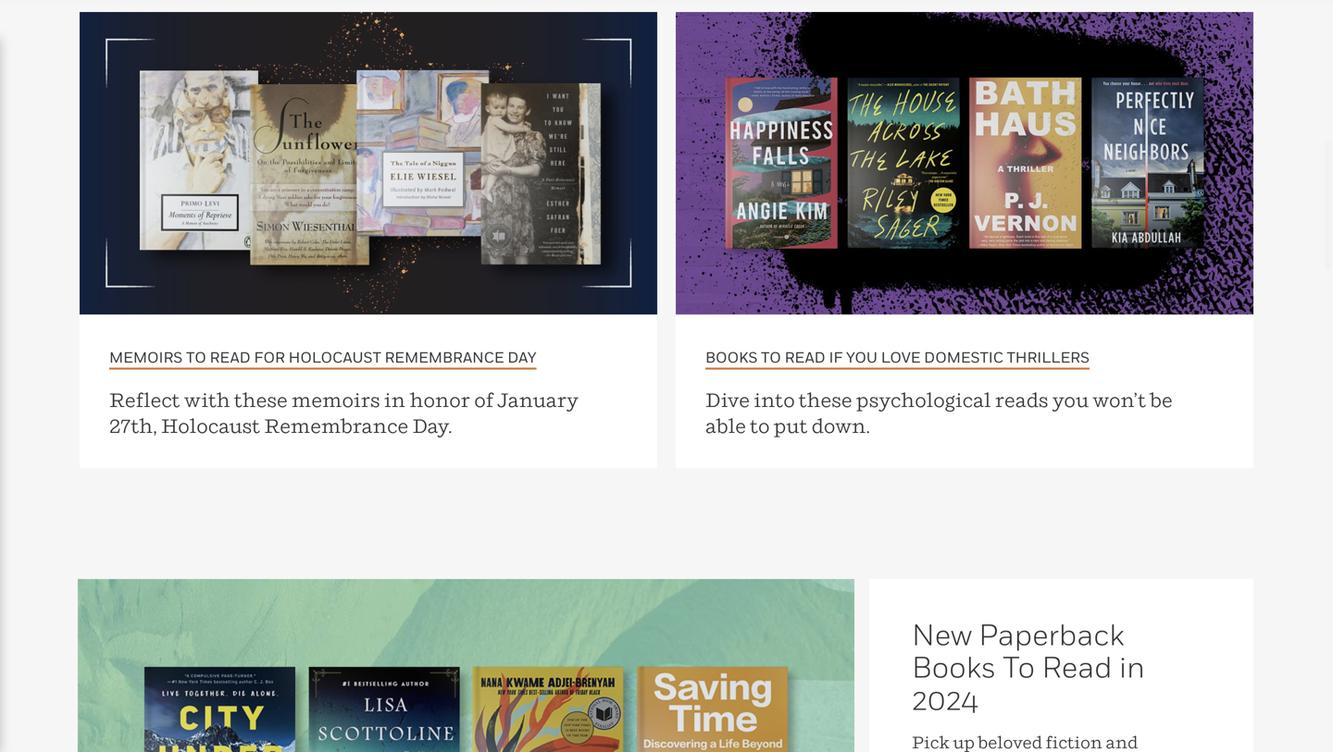 Task type: locate. For each thing, give the bounding box(es) containing it.
down.
[[812, 414, 870, 437]]

27th,
[[109, 414, 157, 437]]

for
[[254, 348, 285, 366]]

these inside dive into these psychological reads you won't be able to put down.
[[799, 388, 852, 411]]

these for put
[[799, 388, 852, 411]]

1 horizontal spatial holocaust
[[289, 348, 381, 366]]

new paperback books to read in 2024
[[912, 617, 1145, 717]]

remembrance inside reflect with these memoirs in honor of january 27th, holocaust remembrance day.
[[264, 414, 409, 437]]

1 horizontal spatial these
[[799, 388, 852, 411]]

0 vertical spatial to
[[761, 348, 781, 366]]

0 horizontal spatial read
[[210, 348, 251, 366]]

holocaust
[[289, 348, 381, 366], [161, 414, 260, 437]]

to up the with
[[186, 348, 206, 366]]

1 vertical spatial books
[[912, 650, 996, 685]]

0 horizontal spatial in
[[384, 388, 406, 411]]

in inside reflect with these memoirs in honor of january 27th, holocaust remembrance day.
[[384, 388, 406, 411]]

to
[[186, 348, 206, 366], [1003, 650, 1035, 685]]

these down for
[[234, 388, 288, 411]]

up
[[953, 733, 975, 753]]

read inside new paperback books to read in 2024
[[1042, 650, 1113, 685]]

0 horizontal spatial holocaust
[[161, 414, 260, 437]]

in up 'and' at the right bottom of page
[[1119, 650, 1145, 685]]

1 vertical spatial remembrance
[[264, 414, 409, 437]]

in left honor
[[384, 388, 406, 411]]

1 vertical spatial to
[[750, 414, 770, 437]]

thrillers
[[1007, 348, 1090, 366]]

put
[[774, 414, 808, 437]]

in
[[384, 388, 406, 411], [1119, 650, 1145, 685]]

1 horizontal spatial to
[[1003, 650, 1035, 685]]

of
[[474, 388, 493, 411]]

holocaust up the memoirs
[[289, 348, 381, 366]]

0 vertical spatial books
[[706, 348, 758, 366]]

books inside new paperback books to read in 2024
[[912, 650, 996, 685]]

remembrance down the memoirs
[[264, 414, 409, 437]]

to up pick up beloved fiction and
[[1003, 650, 1035, 685]]

these
[[234, 388, 288, 411], [799, 388, 852, 411]]

1 these from the left
[[234, 388, 288, 411]]

read for into
[[785, 348, 826, 366]]

beloved
[[978, 733, 1043, 753]]

these inside reflect with these memoirs in honor of january 27th, holocaust remembrance day.
[[234, 388, 288, 411]]

books up dive on the right of the page
[[706, 348, 758, 366]]

0 horizontal spatial these
[[234, 388, 288, 411]]

0 vertical spatial holocaust
[[289, 348, 381, 366]]

to up into
[[761, 348, 781, 366]]

won't
[[1093, 388, 1147, 411]]

books up up on the right bottom
[[912, 650, 996, 685]]

1 vertical spatial to
[[1003, 650, 1035, 685]]

read
[[210, 348, 251, 366], [785, 348, 826, 366], [1042, 650, 1113, 685]]

remembrance
[[385, 348, 504, 366], [264, 414, 409, 437]]

2 these from the left
[[799, 388, 852, 411]]

love
[[881, 348, 921, 366]]

1 vertical spatial holocaust
[[161, 414, 260, 437]]

read left for
[[210, 348, 251, 366]]

to down into
[[750, 414, 770, 437]]

books
[[706, 348, 758, 366], [912, 650, 996, 685]]

domestic
[[924, 348, 1004, 366]]

dive into these psychological reads you won't be able to put down. image
[[676, 12, 1254, 315]]

1 horizontal spatial in
[[1119, 650, 1145, 685]]

to
[[761, 348, 781, 366], [750, 414, 770, 437]]

holocaust down the with
[[161, 414, 260, 437]]

remembrance up honor
[[385, 348, 504, 366]]

read left if
[[785, 348, 826, 366]]

0 vertical spatial in
[[384, 388, 406, 411]]

1 vertical spatial in
[[1119, 650, 1145, 685]]

memoirs
[[292, 388, 380, 411]]

pick
[[912, 733, 950, 753]]

2 horizontal spatial read
[[1042, 650, 1113, 685]]

0 horizontal spatial to
[[186, 348, 206, 366]]

these up down.
[[799, 388, 852, 411]]

dive into these psychological reads you won't be able to put down.
[[706, 388, 1173, 437]]

1 horizontal spatial books
[[912, 650, 996, 685]]

0 vertical spatial to
[[186, 348, 206, 366]]

read up fiction
[[1042, 650, 1113, 685]]

2024
[[912, 682, 979, 717]]

1 horizontal spatial read
[[785, 348, 826, 366]]

0 horizontal spatial books
[[706, 348, 758, 366]]



Task type: vqa. For each thing, say whether or not it's contained in the screenshot.
& corresponding to 2
no



Task type: describe. For each thing, give the bounding box(es) containing it.
memoirs to read for holocaust remembrance day
[[109, 348, 537, 366]]

dive
[[706, 388, 750, 411]]

holocaust inside reflect with these memoirs in honor of january 27th, holocaust remembrance day.
[[161, 414, 260, 437]]

into
[[754, 388, 795, 411]]

reads
[[995, 388, 1049, 411]]

day.
[[412, 414, 452, 437]]

honor
[[410, 388, 470, 411]]

to inside new paperback books to read in 2024
[[1003, 650, 1035, 685]]

paperback
[[979, 617, 1125, 652]]

day
[[508, 348, 537, 366]]

if
[[829, 348, 843, 366]]

in inside new paperback books to read in 2024
[[1119, 650, 1145, 685]]

psychological
[[856, 388, 991, 411]]

be
[[1150, 388, 1173, 411]]

able
[[706, 414, 746, 437]]

reflect with these memoirs in honor of january 27th, holocaust remembrance day.
[[109, 388, 579, 437]]

january
[[497, 388, 579, 411]]

and
[[1106, 733, 1138, 753]]

these for remembrance
[[234, 388, 288, 411]]

pick up beloved fiction and
[[912, 733, 1138, 753]]

to inside dive into these psychological reads you won't be able to put down.
[[750, 414, 770, 437]]

read for with
[[210, 348, 251, 366]]

with
[[184, 388, 230, 411]]

you
[[1053, 388, 1089, 411]]

books to read if you love domestic thrillers
[[706, 348, 1090, 366]]

reflect
[[109, 388, 180, 411]]

0 vertical spatial remembrance
[[385, 348, 504, 366]]

you
[[846, 348, 878, 366]]

memoirs
[[109, 348, 183, 366]]

fiction
[[1046, 733, 1103, 753]]

new paperback books to read in 2024 image
[[78, 579, 855, 753]]

new
[[912, 617, 972, 652]]

reflect with these memoirs in honor of january 27th, holocaust remembrance day. image
[[80, 12, 657, 315]]



